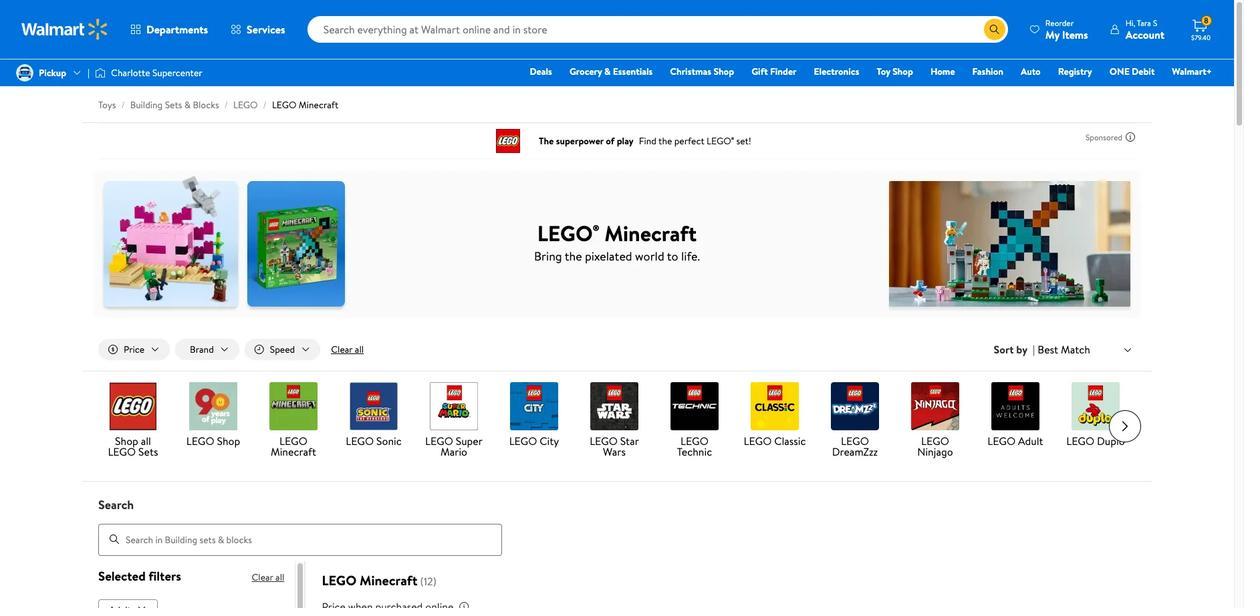 Task type: describe. For each thing, give the bounding box(es) containing it.
lego classic
[[744, 434, 806, 449]]

speed
[[270, 343, 295, 356]]

1 vertical spatial lego minecraft link
[[259, 383, 328, 460]]

2 vertical spatial all
[[276, 571, 285, 584]]

lego for lego super mario
[[425, 434, 453, 449]]

best match button
[[1036, 341, 1136, 359]]

Search search field
[[82, 497, 1152, 556]]

best match
[[1038, 342, 1091, 357]]

sponsored
[[1086, 131, 1123, 143]]

mario
[[441, 445, 468, 460]]

lego® minecraft. bring the iconic pixelated world to life. shop now image
[[93, 171, 1142, 318]]

gift finder link
[[746, 64, 803, 79]]

minecraft for lego minecraft (12)
[[360, 572, 418, 590]]

(12)
[[420, 574, 437, 589]]

match
[[1061, 342, 1091, 357]]

home link
[[925, 64, 962, 79]]

best
[[1038, 342, 1059, 357]]

clear all inside the sort and filter section element
[[331, 343, 364, 356]]

charlotte
[[111, 66, 150, 80]]

the
[[565, 248, 582, 265]]

selected
[[98, 568, 146, 585]]

electronics link
[[808, 64, 866, 79]]

star
[[621, 434, 639, 449]]

account
[[1126, 27, 1165, 42]]

ninjago
[[918, 445, 954, 460]]

lego star wars
[[590, 434, 639, 460]]

lego minecraft (12)
[[322, 572, 437, 590]]

finder
[[770, 65, 797, 78]]

search icon image
[[990, 24, 1000, 35]]

hi,
[[1126, 17, 1136, 28]]

christmas shop link
[[664, 64, 741, 79]]

bring
[[534, 248, 562, 265]]

brand button
[[175, 339, 239, 361]]

debit
[[1132, 65, 1155, 78]]

lego star wars link
[[580, 383, 649, 460]]

lego® minecraft bring the pixelated world to life.
[[534, 218, 700, 265]]

lego classic image
[[751, 383, 799, 431]]

lego city
[[509, 434, 559, 449]]

toys link
[[98, 98, 116, 112]]

lego duplo link
[[1061, 383, 1131, 450]]

toy
[[877, 65, 891, 78]]

minecraft for lego minecraft
[[271, 445, 316, 460]]

life.
[[682, 248, 700, 265]]

1 vertical spatial clear all button
[[252, 567, 285, 588]]

Search in Building sets & blocks search field
[[98, 524, 502, 556]]

lego adult
[[988, 434, 1044, 449]]

next slide for chipmodulewithimages list image
[[1110, 411, 1142, 443]]

sort by |
[[994, 342, 1036, 357]]

price
[[124, 343, 145, 356]]

1 horizontal spatial &
[[605, 65, 611, 78]]

applied filters section element
[[98, 568, 181, 585]]

s
[[1154, 17, 1158, 28]]

lego duplo
[[1067, 434, 1125, 449]]

lego super mario
[[425, 434, 483, 460]]

lego for lego shop
[[186, 434, 214, 449]]

| inside the sort and filter section element
[[1033, 342, 1036, 357]]

duplo
[[1098, 434, 1125, 449]]

my
[[1046, 27, 1060, 42]]

8 $79.40
[[1192, 15, 1211, 42]]

blocks
[[193, 98, 219, 112]]

lego dreamzzz link
[[821, 383, 890, 460]]

one debit link
[[1104, 64, 1161, 79]]

building
[[130, 98, 163, 112]]

deals
[[530, 65, 552, 78]]

3 / from the left
[[263, 98, 267, 112]]

lego technic
[[677, 434, 712, 460]]

walmart+
[[1173, 65, 1213, 78]]

home
[[931, 65, 956, 78]]

departments button
[[119, 13, 219, 45]]

services
[[247, 22, 285, 37]]

christmas
[[670, 65, 712, 78]]

shop all lego sets image
[[109, 383, 157, 431]]

grocery
[[570, 65, 602, 78]]

lego classic link
[[740, 383, 810, 450]]

remove filter adult image
[[136, 605, 147, 609]]

lego for lego minecraft
[[280, 434, 308, 449]]

walmart image
[[21, 19, 108, 40]]

lego for lego ninjago
[[922, 434, 950, 449]]

services button
[[219, 13, 297, 45]]

city
[[540, 434, 559, 449]]

fashion
[[973, 65, 1004, 78]]

auto
[[1021, 65, 1041, 78]]

lego®
[[538, 218, 600, 248]]

by
[[1017, 342, 1028, 357]]

lego for lego star wars
[[590, 434, 618, 449]]

registry
[[1059, 65, 1093, 78]]

electronics
[[814, 65, 860, 78]]

lego for lego dreamzzz
[[841, 434, 869, 449]]

pixelated
[[585, 248, 633, 265]]

lego adult link
[[981, 383, 1051, 450]]

legal information image
[[459, 602, 470, 609]]

all inside the sort and filter section element
[[355, 343, 364, 356]]

sort and filter section element
[[82, 328, 1152, 371]]

ad disclaimer and feedback for skylinedisplayad image
[[1126, 132, 1136, 142]]

0 vertical spatial |
[[88, 66, 90, 80]]

one debit
[[1110, 65, 1155, 78]]

lego technic link
[[660, 383, 730, 460]]

lego city link
[[500, 383, 569, 450]]



Task type: locate. For each thing, give the bounding box(es) containing it.
Search search field
[[307, 16, 1009, 43]]

0 horizontal spatial clear all
[[252, 571, 285, 584]]

0 vertical spatial &
[[605, 65, 611, 78]]

 image
[[95, 66, 106, 80]]

lego
[[233, 98, 258, 112], [272, 98, 297, 112], [186, 434, 214, 449], [280, 434, 308, 449], [346, 434, 374, 449], [425, 434, 453, 449], [509, 434, 537, 449], [590, 434, 618, 449], [681, 434, 709, 449], [744, 434, 772, 449], [841, 434, 869, 449], [922, 434, 950, 449], [988, 434, 1016, 449], [1067, 434, 1095, 449], [108, 445, 136, 460], [322, 572, 357, 590]]

lego for lego classic
[[744, 434, 772, 449]]

lego_adults_search_final image
[[992, 383, 1040, 431]]

lego shop link
[[179, 383, 248, 450]]

one
[[1110, 65, 1130, 78]]

lego for lego city
[[509, 434, 537, 449]]

clear all
[[331, 343, 364, 356], [252, 571, 285, 584]]

shop for christmas shop
[[714, 65, 734, 78]]

1 vertical spatial |
[[1033, 342, 1036, 357]]

lego minecraft
[[271, 434, 316, 460]]

lego down lego dreamzzz image
[[841, 434, 869, 449]]

lego dreamzzz image
[[831, 383, 880, 431]]

0 horizontal spatial |
[[88, 66, 90, 80]]

clear all down search in building sets & blocks search field
[[252, 571, 285, 584]]

0 vertical spatial clear all
[[331, 343, 364, 356]]

shop inside the shop all lego sets
[[115, 434, 138, 449]]

& left blocks
[[184, 98, 191, 112]]

minecraft inside lego® minecraft bring the pixelated world to life.
[[605, 218, 697, 248]]

2 horizontal spatial /
[[263, 98, 267, 112]]

lego right lego link
[[272, 98, 297, 112]]

2 horizontal spatial all
[[355, 343, 364, 356]]

Walmart Site-Wide search field
[[307, 16, 1009, 43]]

toy shop
[[877, 65, 914, 78]]

all down search in building sets & blocks search field
[[276, 571, 285, 584]]

lego ninjago link
[[901, 383, 970, 460]]

adult
[[1019, 434, 1044, 449]]

lego down the "lego shop" image at the left bottom
[[186, 434, 214, 449]]

grocery & essentials link
[[564, 64, 659, 79]]

charlotte supercenter
[[111, 66, 202, 80]]

0 vertical spatial sets
[[165, 98, 182, 112]]

sets inside the shop all lego sets
[[139, 445, 158, 460]]

super
[[456, 434, 483, 449]]

clear for clear all button to the bottom
[[252, 571, 273, 584]]

shop right christmas
[[714, 65, 734, 78]]

items
[[1063, 27, 1089, 42]]

0 vertical spatial clear
[[331, 343, 353, 356]]

registry link
[[1053, 64, 1099, 79]]

0 horizontal spatial sets
[[139, 445, 158, 460]]

gift
[[752, 65, 768, 78]]

1 vertical spatial sets
[[139, 445, 158, 460]]

pickup
[[39, 66, 66, 80]]

lego ninjago image
[[912, 383, 960, 431]]

lego down "shop all lego sets" image
[[108, 445, 136, 460]]

walmart+ link
[[1167, 64, 1219, 79]]

shop
[[714, 65, 734, 78], [893, 65, 914, 78], [115, 434, 138, 449], [217, 434, 240, 449]]

lego inside lego super mario
[[425, 434, 453, 449]]

lego down lego ninjago image
[[922, 434, 950, 449]]

brand
[[190, 343, 214, 356]]

lego super mario link
[[419, 383, 489, 460]]

lego star wars image
[[591, 383, 639, 431]]

lego sonic
[[346, 434, 402, 449]]

lego left classic
[[744, 434, 772, 449]]

lego inside the shop all lego sets
[[108, 445, 136, 460]]

gift finder
[[752, 65, 797, 78]]

0 horizontal spatial all
[[141, 434, 151, 449]]

clear all up lego sonic image
[[331, 343, 364, 356]]

lego for lego sonic
[[346, 434, 374, 449]]

1 vertical spatial all
[[141, 434, 151, 449]]

search image
[[109, 535, 120, 545]]

1 vertical spatial clear all
[[252, 571, 285, 584]]

minecraft
[[299, 98, 339, 112], [605, 218, 697, 248], [271, 445, 316, 460], [360, 572, 418, 590]]

/ right toys link
[[121, 98, 125, 112]]

lego inside lego minecraft
[[280, 434, 308, 449]]

departments
[[146, 22, 208, 37]]

lego for lego adult
[[988, 434, 1016, 449]]

wars
[[603, 445, 626, 460]]

lego down lego minecraft image
[[280, 434, 308, 449]]

0 vertical spatial lego minecraft link
[[272, 98, 339, 112]]

clear all button down search in building sets & blocks search field
[[252, 567, 285, 588]]

shop for toy shop
[[893, 65, 914, 78]]

supercenter
[[152, 66, 202, 80]]

classic
[[775, 434, 806, 449]]

lego shop image
[[189, 383, 237, 431]]

lego for lego duplo
[[1067, 434, 1095, 449]]

0 vertical spatial clear all button
[[326, 339, 369, 361]]

 image
[[16, 64, 33, 82]]

1 horizontal spatial all
[[276, 571, 285, 584]]

fashion link
[[967, 64, 1010, 79]]

all up lego sonic image
[[355, 343, 364, 356]]

selected filters
[[98, 568, 181, 585]]

clear all button inside the sort and filter section element
[[326, 339, 369, 361]]

1 horizontal spatial |
[[1033, 342, 1036, 357]]

&
[[605, 65, 611, 78], [184, 98, 191, 112]]

all
[[355, 343, 364, 356], [141, 434, 151, 449], [276, 571, 285, 584]]

clear for clear all button in the sort and filter section element
[[331, 343, 353, 356]]

dreamzzz
[[833, 445, 878, 460]]

lego minecraft image
[[270, 383, 318, 431]]

lego left sonic
[[346, 434, 374, 449]]

clear inside the sort and filter section element
[[331, 343, 353, 356]]

0 horizontal spatial clear
[[252, 571, 273, 584]]

deals link
[[524, 64, 558, 79]]

toys
[[98, 98, 116, 112]]

| right pickup
[[88, 66, 90, 80]]

shop all lego sets
[[108, 434, 158, 460]]

shop for lego shop
[[217, 434, 240, 449]]

clear down search in building sets & blocks search field
[[252, 571, 273, 584]]

|
[[88, 66, 90, 80], [1033, 342, 1036, 357]]

/ right lego link
[[263, 98, 267, 112]]

lego sonic image
[[350, 383, 398, 431]]

lego left adult
[[988, 434, 1016, 449]]

1 horizontal spatial clear all button
[[326, 339, 369, 361]]

lego down the 'lego technic' image
[[681, 434, 709, 449]]

grocery & essentials
[[570, 65, 653, 78]]

lego right blocks
[[233, 98, 258, 112]]

essentials
[[613, 65, 653, 78]]

list item
[[98, 597, 160, 609]]

0 horizontal spatial clear all button
[[252, 567, 285, 588]]

lego for lego minecraft (12)
[[322, 572, 357, 590]]

lego inside lego star wars
[[590, 434, 618, 449]]

lego down search in building sets & blocks search field
[[322, 572, 357, 590]]

1 horizontal spatial clear all
[[331, 343, 364, 356]]

sets right building
[[165, 98, 182, 112]]

sets for building
[[165, 98, 182, 112]]

8
[[1205, 15, 1209, 26]]

building sets & blocks link
[[130, 98, 219, 112]]

1 horizontal spatial sets
[[165, 98, 182, 112]]

tara
[[1138, 17, 1152, 28]]

lego left super
[[425, 434, 453, 449]]

1 vertical spatial &
[[184, 98, 191, 112]]

to
[[667, 248, 679, 265]]

lego dreamzzz
[[833, 434, 878, 460]]

lego inside lego dreamzzz
[[841, 434, 869, 449]]

shop down the "lego shop" image at the left bottom
[[217, 434, 240, 449]]

lego inside 'link'
[[744, 434, 772, 449]]

speed button
[[245, 339, 320, 361]]

0 horizontal spatial /
[[121, 98, 125, 112]]

sets for lego
[[139, 445, 158, 460]]

1 / from the left
[[121, 98, 125, 112]]

lego left star on the bottom of the page
[[590, 434, 618, 449]]

lego ninjago
[[918, 434, 954, 460]]

reorder my items
[[1046, 17, 1089, 42]]

world
[[635, 248, 665, 265]]

lego left city
[[509, 434, 537, 449]]

all down "shop all lego sets" image
[[141, 434, 151, 449]]

lego left duplo
[[1067, 434, 1095, 449]]

2 / from the left
[[225, 98, 228, 112]]

1 vertical spatial clear
[[252, 571, 273, 584]]

auto link
[[1015, 64, 1047, 79]]

lego sonic link
[[339, 383, 409, 450]]

toy shop link
[[871, 64, 920, 79]]

lego for lego technic
[[681, 434, 709, 449]]

1 horizontal spatial clear
[[331, 343, 353, 356]]

lego link
[[233, 98, 258, 112]]

price button
[[98, 339, 170, 361]]

lego city image
[[510, 383, 558, 431]]

lego shop
[[186, 434, 240, 449]]

& right grocery
[[605, 65, 611, 78]]

hi, tara s account
[[1126, 17, 1165, 42]]

lego inside lego technic
[[681, 434, 709, 449]]

shop right toy
[[893, 65, 914, 78]]

clear
[[331, 343, 353, 356], [252, 571, 273, 584]]

/ left lego link
[[225, 98, 228, 112]]

clear all button up lego sonic image
[[326, 339, 369, 361]]

technic
[[677, 445, 712, 460]]

minecraft for lego® minecraft bring the pixelated world to life.
[[605, 218, 697, 248]]

0 horizontal spatial &
[[184, 98, 191, 112]]

lego inside lego ninjago
[[922, 434, 950, 449]]

reorder
[[1046, 17, 1074, 28]]

lego technic image
[[671, 383, 719, 431]]

lego super mario image
[[430, 383, 478, 431]]

/
[[121, 98, 125, 112], [225, 98, 228, 112], [263, 98, 267, 112]]

search
[[98, 497, 134, 514]]

shop all lego sets link
[[98, 383, 168, 460]]

all inside the shop all lego sets
[[141, 434, 151, 449]]

lego minecraft link
[[272, 98, 339, 112], [259, 383, 328, 460]]

shop down "shop all lego sets" image
[[115, 434, 138, 449]]

1 horizontal spatial /
[[225, 98, 228, 112]]

| right by
[[1033, 342, 1036, 357]]

0 vertical spatial all
[[355, 343, 364, 356]]

lego duplo image
[[1072, 383, 1120, 431]]

sonic
[[377, 434, 402, 449]]

sets down "shop all lego sets" image
[[139, 445, 158, 460]]

clear right speed
[[331, 343, 353, 356]]



Task type: vqa. For each thing, say whether or not it's contained in the screenshot.
5
no



